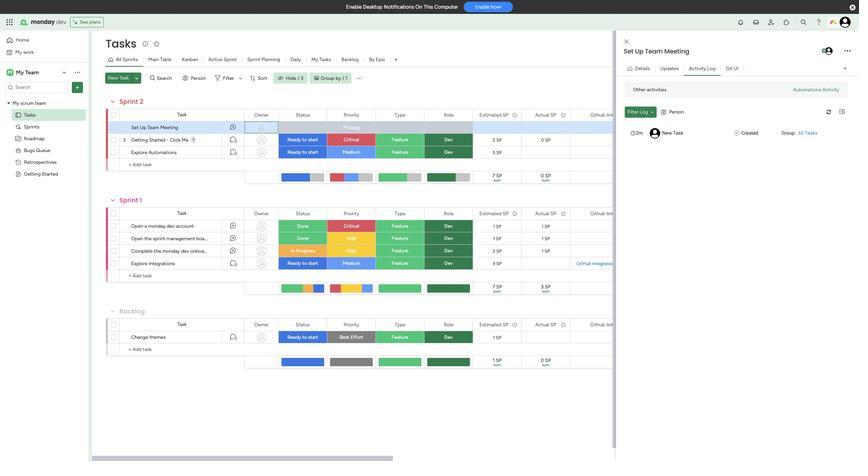 Task type: vqa. For each thing, say whether or not it's contained in the screenshot.
'7 sp sum'
yes



Task type: locate. For each thing, give the bounding box(es) containing it.
getting inside list box
[[24, 171, 41, 177]]

0 vertical spatial 2 sp
[[493, 137, 502, 143]]

2 priority from the top
[[344, 211, 359, 216]]

github
[[577, 261, 591, 266]]

management
[[167, 236, 195, 242]]

team inside workspace selection element
[[25, 69, 39, 76]]

all sprints button
[[105, 54, 143, 65]]

invite members image
[[768, 19, 775, 26]]

2 vertical spatial link
[[607, 322, 614, 328]]

Status field
[[294, 111, 312, 119], [294, 210, 312, 218], [294, 321, 312, 329]]

filter inside popup button
[[223, 75, 234, 81]]

best effort
[[340, 334, 363, 340]]

1 to from the top
[[302, 137, 307, 143]]

link for 1st github link field from the bottom of the page
[[607, 322, 614, 328]]

getting up explore automations
[[131, 137, 148, 143]]

monday up the home button
[[31, 18, 55, 26]]

4 ready from the top
[[288, 334, 301, 340]]

3 ready from the top
[[288, 260, 301, 266]]

4 to from the top
[[302, 334, 307, 340]]

my for my scrum team
[[12, 100, 19, 106]]

list box containing my scrum team
[[0, 96, 89, 274]]

person down kanban button
[[191, 75, 206, 81]]

sprint 2
[[119, 97, 143, 106]]

dev for complete
[[181, 248, 189, 254]]

started down retrospectives
[[42, 171, 58, 177]]

my work button
[[4, 47, 75, 58]]

4 ready to start from the top
[[288, 334, 318, 340]]

Github link field
[[589, 111, 616, 119], [589, 210, 616, 218], [589, 321, 616, 329]]

sprint planning
[[247, 57, 280, 62]]

0 vertical spatial started
[[149, 137, 165, 143]]

backlog inside button
[[342, 57, 359, 62]]

git
[[726, 65, 733, 71]]

my right daily on the left top of page
[[312, 57, 318, 62]]

1 vertical spatial the
[[154, 248, 161, 254]]

+ Add task text field
[[123, 272, 241, 280]]

1 horizontal spatial backlog
[[342, 57, 359, 62]]

3 feature from the top
[[392, 223, 408, 229]]

sum inside 3 sp sum
[[542, 289, 550, 294]]

sprints up roadmap
[[24, 124, 39, 130]]

/ right hide
[[298, 75, 300, 81]]

tasks down my scrum team
[[24, 112, 36, 118]]

2 vertical spatial type
[[395, 322, 406, 328]]

maria williams image left options icon on the right top
[[825, 47, 834, 56]]

backlog
[[342, 57, 359, 62], [119, 307, 145, 316]]

priority for second priority field
[[344, 211, 359, 216]]

1 vertical spatial team
[[25, 69, 39, 76]]

1 role from the top
[[444, 112, 454, 118]]

owner for sprint 1
[[254, 211, 269, 216]]

backlog up change
[[119, 307, 145, 316]]

1 vertical spatial estimated sp
[[480, 211, 509, 216]]

2 estimated from the top
[[480, 211, 502, 216]]

2 github link from the top
[[591, 211, 614, 216]]

tasks up all sprints button
[[106, 36, 137, 51]]

3 estimated sp from the top
[[480, 322, 509, 328]]

0 vertical spatial priority
[[344, 112, 359, 118]]

in
[[291, 248, 295, 254]]

7 down 3 sp
[[493, 284, 495, 290]]

0 vertical spatial actual sp field
[[534, 111, 558, 119]]

2 medium from the top
[[343, 260, 360, 266]]

Search field
[[155, 73, 176, 83]]

backlog for the backlog button
[[342, 57, 359, 62]]

open up complete
[[131, 236, 143, 242]]

0 vertical spatial getting
[[131, 137, 148, 143]]

effort
[[351, 334, 363, 340]]

explore down the 'getting started - click me'
[[131, 150, 147, 156]]

all sprints
[[116, 57, 138, 62]]

1 horizontal spatial filter
[[628, 109, 639, 115]]

enable for enable now!
[[475, 4, 490, 10]]

7 sp sum down 3 sp
[[493, 284, 502, 294]]

set inside set up team meeting field
[[624, 47, 634, 56]]

active
[[208, 57, 222, 62]]

sprints
[[123, 57, 138, 62], [24, 124, 39, 130]]

dapulse close image
[[850, 4, 856, 11]]

meeting
[[665, 47, 690, 56], [160, 125, 178, 131]]

3 role from the top
[[444, 322, 454, 328]]

1 vertical spatial new
[[662, 130, 672, 136]]

dev down management
[[181, 248, 189, 254]]

sprint for sprint 2
[[119, 97, 138, 106]]

getting started
[[24, 171, 58, 177]]

2 inside the "sprint 2" field
[[140, 97, 143, 106]]

2 vertical spatial role field
[[442, 321, 455, 329]]

see
[[80, 19, 88, 25]]

1 medium from the top
[[343, 149, 360, 155]]

my inside workspace selection element
[[16, 69, 24, 76]]

0 vertical spatial github link
[[591, 112, 614, 118]]

1 vertical spatial log
[[640, 109, 648, 115]]

1 status field from the top
[[294, 111, 312, 119]]

in progress
[[291, 248, 315, 254]]

maria williams image down the dapulse close image
[[840, 17, 851, 28]]

0 vertical spatial medium
[[343, 149, 360, 155]]

2 role field from the top
[[442, 210, 455, 218]]

activity right updates
[[689, 65, 706, 71]]

sprints down tasks field
[[123, 57, 138, 62]]

sprints inside list box
[[24, 124, 39, 130]]

backlog up menu image
[[342, 57, 359, 62]]

2 vertical spatial actual
[[535, 322, 549, 328]]

menu image
[[356, 75, 363, 82]]

1 vertical spatial maria williams image
[[825, 47, 834, 56]]

log for filter log
[[640, 109, 648, 115]]

1 horizontal spatial set up team meeting
[[624, 47, 690, 56]]

start for explore automations
[[308, 149, 318, 155]]

person
[[191, 75, 206, 81], [669, 109, 684, 115]]

open a monday dev account
[[131, 223, 194, 229]]

3 priority from the top
[[344, 322, 359, 328]]

6 feature from the top
[[392, 260, 408, 266]]

person right angle down icon
[[669, 109, 684, 115]]

details button
[[625, 63, 655, 74]]

0 vertical spatial up
[[635, 47, 644, 56]]

set up team meeting up updates
[[624, 47, 690, 56]]

0 vertical spatial 0
[[541, 137, 544, 143]]

2 sp up 5 sp
[[493, 137, 502, 143]]

status
[[296, 112, 310, 118], [296, 211, 310, 216], [296, 322, 310, 328]]

task for sprint 1
[[177, 210, 187, 216]]

3 actual sp field from the top
[[534, 321, 558, 329]]

4 feature from the top
[[392, 235, 408, 241]]

2 vertical spatial dev
[[181, 248, 189, 254]]

2 vertical spatial status field
[[294, 321, 312, 329]]

set down close "image" on the right top of the page
[[624, 47, 634, 56]]

1 sp
[[493, 224, 502, 229], [542, 224, 550, 229], [493, 236, 502, 241], [542, 236, 550, 241], [542, 248, 550, 254], [493, 335, 502, 340]]

1 link from the top
[[607, 112, 614, 118]]

all down tasks field
[[116, 57, 121, 62]]

1 type from the top
[[395, 112, 406, 118]]

filter left arrow down icon
[[223, 75, 234, 81]]

2 vertical spatial monday
[[162, 248, 180, 254]]

1 horizontal spatial log
[[707, 65, 716, 71]]

1 vertical spatial started
[[42, 171, 58, 177]]

monday for complete
[[162, 248, 180, 254]]

0 horizontal spatial dev
[[56, 18, 66, 26]]

0 vertical spatial filter
[[223, 75, 234, 81]]

Type field
[[393, 111, 407, 119], [393, 210, 407, 218], [393, 321, 407, 329]]

add view image right epic
[[395, 57, 398, 62]]

0 vertical spatial automations
[[793, 87, 821, 93]]

sprint
[[153, 236, 165, 242]]

log left angle down icon
[[640, 109, 648, 115]]

1 vertical spatial filter
[[628, 109, 639, 115]]

1 vertical spatial actual
[[535, 211, 549, 216]]

2 estimated sp from the top
[[480, 211, 509, 216]]

github integration guide
[[577, 261, 628, 266]]

1 explore from the top
[[131, 150, 147, 156]]

3 to from the top
[[302, 260, 307, 266]]

0 vertical spatial estimated sp field
[[478, 111, 510, 119]]

1 horizontal spatial enable
[[475, 4, 490, 10]]

change themes
[[131, 334, 166, 340]]

set down the "sprint 2" field
[[131, 125, 139, 131]]

0 horizontal spatial all
[[116, 57, 121, 62]]

planning
[[262, 57, 280, 62]]

1 priority field from the top
[[342, 111, 361, 119]]

estimated
[[480, 112, 502, 118], [480, 211, 502, 216], [480, 322, 502, 328]]

filter
[[223, 75, 234, 81], [628, 109, 639, 115]]

dev left 'see'
[[56, 18, 66, 26]]

public board image
[[15, 112, 22, 118], [15, 171, 22, 177]]

1 vertical spatial 7
[[493, 284, 495, 290]]

filter inside button
[[628, 109, 639, 115]]

list box
[[0, 96, 89, 274]]

1
[[346, 75, 348, 81], [193, 137, 194, 142], [235, 139, 236, 143], [235, 152, 236, 156], [140, 196, 142, 204], [493, 224, 495, 229], [542, 224, 544, 229], [493, 236, 495, 241], [542, 236, 544, 241], [542, 248, 544, 254], [235, 263, 236, 267], [493, 335, 495, 340], [235, 336, 236, 341], [493, 358, 495, 364]]

2 actual sp field from the top
[[534, 210, 558, 218]]

estimated for 3rd the estimated sp field from the bottom
[[480, 112, 502, 118]]

0 vertical spatial the
[[144, 236, 152, 242]]

2 public board image from the top
[[15, 171, 22, 177]]

backlog for backlog field
[[119, 307, 145, 316]]

sprint inside field
[[119, 97, 138, 106]]

explore integrations
[[131, 261, 175, 267]]

updates button
[[655, 63, 684, 74]]

1 horizontal spatial activity
[[823, 87, 840, 93]]

refresh image
[[824, 109, 835, 115]]

0 horizontal spatial getting
[[24, 171, 41, 177]]

2 vertical spatial actual sp field
[[534, 321, 558, 329]]

7 sp sum down 5 sp
[[493, 173, 502, 183]]

2 open from the top
[[131, 236, 143, 242]]

getting
[[131, 137, 148, 143], [24, 171, 41, 177]]

1 vertical spatial estimated
[[480, 211, 502, 216]]

3 ready to start from the top
[[288, 260, 318, 266]]

filter for filter log
[[628, 109, 639, 115]]

3 estimated from the top
[[480, 322, 502, 328]]

monday for open
[[148, 223, 166, 229]]

ready to start for explore integrations
[[288, 260, 318, 266]]

3 owner from the top
[[254, 322, 269, 328]]

1 button
[[191, 134, 196, 146], [222, 134, 244, 146], [222, 146, 244, 159], [222, 257, 244, 270], [222, 331, 244, 343]]

the
[[144, 236, 152, 242], [154, 248, 161, 254]]

active sprint button
[[203, 54, 242, 65]]

onboarding
[[190, 248, 215, 254]]

0 vertical spatial github link field
[[589, 111, 616, 119]]

0 horizontal spatial log
[[640, 109, 648, 115]]

open for open a monday dev account
[[131, 223, 143, 229]]

Priority field
[[342, 111, 361, 119], [342, 210, 361, 218], [342, 321, 361, 329]]

Owner field
[[253, 111, 271, 119], [253, 210, 271, 218], [253, 321, 271, 329]]

1 vertical spatial role
[[444, 211, 454, 216]]

3 inside 3 sp sum
[[541, 284, 544, 290]]

new down all sprints button
[[108, 75, 118, 81]]

help image
[[816, 19, 823, 26]]

up up the 'getting started - click me'
[[140, 125, 146, 131]]

+ Add task text field
[[123, 161, 241, 169], [123, 345, 241, 354]]

1 inside field
[[140, 196, 142, 204]]

0
[[541, 137, 544, 143], [541, 173, 544, 179], [541, 358, 544, 364]]

dapulse addbtn image
[[822, 49, 827, 53]]

1 vertical spatial new task
[[662, 130, 684, 136]]

2 ready from the top
[[288, 149, 301, 155]]

1 owner from the top
[[254, 112, 269, 118]]

2 ready to start from the top
[[288, 149, 318, 155]]

ready for explore integrations
[[288, 260, 301, 266]]

team
[[645, 47, 663, 56], [25, 69, 39, 76], [147, 125, 159, 131]]

person button
[[180, 73, 210, 84], [658, 106, 688, 118]]

start for explore integrations
[[308, 260, 318, 266]]

my left work
[[15, 49, 22, 55]]

7 down "5"
[[493, 173, 495, 179]]

2 + add task text field from the top
[[123, 345, 241, 354]]

backlog inside backlog field
[[119, 307, 145, 316]]

actual sp
[[535, 112, 556, 118], [535, 211, 556, 216], [535, 322, 556, 328]]

dapulse plus image
[[735, 129, 740, 137]]

open for open the sprint management board
[[131, 236, 143, 242]]

0 horizontal spatial maria williams image
[[825, 47, 834, 56]]

add view image down options icon on the right top
[[844, 66, 847, 71]]

filter log button
[[625, 106, 657, 118]]

2 / from the left
[[342, 75, 344, 81]]

dev for open
[[167, 223, 175, 229]]

2 start from the top
[[308, 149, 318, 155]]

my right caret down image
[[12, 100, 19, 106]]

started for getting started
[[42, 171, 58, 177]]

log for activity log
[[707, 65, 716, 71]]

all right "group:"
[[798, 130, 804, 136]]

0 vertical spatial maria williams image
[[840, 17, 851, 28]]

2m
[[636, 130, 643, 136]]

getting for getting started
[[24, 171, 41, 177]]

2 vertical spatial role
[[444, 322, 454, 328]]

open left a on the left of page
[[131, 223, 143, 229]]

3 estimated sp field from the top
[[478, 321, 510, 329]]

0 vertical spatial status
[[296, 112, 310, 118]]

0 vertical spatial estimated
[[480, 112, 502, 118]]

task
[[119, 75, 129, 81], [177, 112, 187, 118], [673, 130, 684, 136], [177, 210, 187, 216], [177, 322, 187, 327]]

1 horizontal spatial person button
[[658, 106, 688, 118]]

ui
[[734, 65, 739, 71]]

started left "-"
[[149, 137, 165, 143]]

1 button for explore integrations
[[222, 257, 244, 270]]

group: all tasks
[[782, 130, 818, 136]]

column information image
[[512, 112, 518, 118], [561, 112, 566, 118], [512, 211, 518, 216], [561, 322, 566, 328]]

enable inside button
[[475, 4, 490, 10]]

2 owner field from the top
[[253, 210, 271, 218]]

0 horizontal spatial backlog
[[119, 307, 145, 316]]

new task left angle down image
[[108, 75, 129, 81]]

3 sp sum
[[541, 284, 551, 294]]

explore down complete
[[131, 261, 147, 267]]

7 sp sum
[[493, 173, 502, 183], [493, 284, 502, 294]]

github link
[[591, 112, 614, 118], [591, 211, 614, 216], [591, 322, 614, 328]]

Estimated SP field
[[478, 111, 510, 119], [478, 210, 510, 218], [478, 321, 510, 329]]

notifications
[[384, 4, 414, 10]]

0 horizontal spatial up
[[140, 125, 146, 131]]

my right workspace icon
[[16, 69, 24, 76]]

3
[[301, 75, 303, 81], [493, 261, 495, 266], [541, 284, 544, 290]]

1 horizontal spatial started
[[149, 137, 165, 143]]

maria williams image
[[840, 17, 851, 28], [825, 47, 834, 56]]

0 vertical spatial role field
[[442, 111, 455, 119]]

getting for getting started - click me
[[131, 137, 148, 143]]

1 horizontal spatial sprints
[[123, 57, 138, 62]]

0 horizontal spatial enable
[[346, 4, 362, 10]]

activity
[[689, 65, 706, 71], [823, 87, 840, 93]]

1 vertical spatial 0
[[541, 173, 544, 179]]

tasks right "group:"
[[805, 130, 818, 136]]

activity up refresh image
[[823, 87, 840, 93]]

3 github from the top
[[591, 322, 605, 328]]

5 sp
[[493, 150, 502, 155]]

1 vertical spatial medium
[[343, 260, 360, 266]]

dev up open the sprint management board
[[167, 223, 175, 229]]

by
[[369, 57, 375, 62]]

-
[[167, 137, 169, 143]]

0 horizontal spatial new
[[108, 75, 118, 81]]

4 start from the top
[[308, 334, 318, 340]]

public board image down scrum
[[15, 112, 22, 118]]

team up details
[[645, 47, 663, 56]]

open the sprint management board
[[131, 236, 209, 242]]

add view image
[[395, 57, 398, 62], [844, 66, 847, 71]]

2 feature from the top
[[392, 149, 408, 155]]

2 vertical spatial team
[[147, 125, 159, 131]]

sprint for sprint planning
[[247, 57, 260, 62]]

2 type field from the top
[[393, 210, 407, 218]]

1 github link field from the top
[[589, 111, 616, 119]]

team up search in workspace field
[[25, 69, 39, 76]]

github link for 1st github link field from the bottom of the page
[[591, 322, 614, 328]]

1 vertical spatial + add task text field
[[123, 345, 241, 354]]

option
[[0, 97, 89, 98]]

1 vertical spatial type field
[[393, 210, 407, 218]]

monday
[[31, 18, 55, 26], [148, 223, 166, 229], [162, 248, 180, 254]]

medium
[[343, 149, 360, 155], [343, 260, 360, 266]]

2 vertical spatial actual sp
[[535, 322, 556, 328]]

person button down kanban button
[[180, 73, 210, 84]]

missing
[[343, 125, 360, 131]]

0 vertical spatial estimated sp
[[480, 112, 509, 118]]

1 open from the top
[[131, 223, 143, 229]]

person for left "person" popup button
[[191, 75, 206, 81]]

1 horizontal spatial add view image
[[844, 66, 847, 71]]

close image
[[625, 39, 629, 44]]

1 estimated from the top
[[480, 112, 502, 118]]

my for my work
[[15, 49, 22, 55]]

1 horizontal spatial team
[[147, 125, 159, 131]]

0 horizontal spatial add view image
[[395, 57, 398, 62]]

1 vertical spatial role field
[[442, 210, 455, 218]]

0 horizontal spatial automations
[[149, 150, 177, 156]]

github link for 2nd github link field from the top
[[591, 211, 614, 216]]

2 vertical spatial estimated sp
[[480, 322, 509, 328]]

3 for 3 sp sum
[[541, 284, 544, 290]]

1 public board image from the top
[[15, 112, 22, 118]]

3 for 3 sp
[[493, 261, 495, 266]]

flow
[[216, 248, 226, 254]]

options image
[[845, 46, 851, 56]]

bugs
[[24, 147, 35, 153]]

enable left desktop
[[346, 4, 362, 10]]

set up team meeting
[[624, 47, 690, 56], [131, 125, 178, 131]]

my inside list box
[[12, 100, 19, 106]]

log left git
[[707, 65, 716, 71]]

+ add task text field down me
[[123, 161, 241, 169]]

sprint inside field
[[119, 196, 138, 204]]

log
[[707, 65, 716, 71], [640, 109, 648, 115]]

filter left angle down icon
[[628, 109, 639, 115]]

set up team meeting up the 'getting started - click me'
[[131, 125, 178, 131]]

2 high from the top
[[346, 248, 357, 254]]

0 vertical spatial person button
[[180, 73, 210, 84]]

tasks
[[106, 36, 137, 51], [319, 57, 331, 62], [24, 112, 36, 118], [805, 130, 818, 136]]

the down sprint
[[154, 248, 161, 254]]

monday right a on the left of page
[[148, 223, 166, 229]]

2 sp up 3 sp
[[493, 248, 502, 254]]

tasks up group
[[319, 57, 331, 62]]

1 vertical spatial set
[[131, 125, 139, 131]]

start
[[308, 137, 318, 143], [308, 149, 318, 155], [308, 260, 318, 266], [308, 334, 318, 340]]

started for getting started - click me
[[149, 137, 165, 143]]

2 actual sp from the top
[[535, 211, 556, 216]]

5 dev from the top
[[445, 248, 453, 254]]

person button right angle down icon
[[658, 106, 688, 118]]

2 7 sp sum from the top
[[493, 284, 502, 294]]

the left sprint
[[144, 236, 152, 242]]

new inside button
[[108, 75, 118, 81]]

2 estimated sp field from the top
[[478, 210, 510, 218]]

2 vertical spatial 0
[[541, 358, 544, 364]]

automations
[[793, 87, 821, 93], [149, 150, 177, 156]]

integration
[[592, 261, 615, 266]]

2 0 sp sum from the top
[[541, 358, 551, 367]]

team up the 'getting started - click me'
[[147, 125, 159, 131]]

enable
[[346, 4, 362, 10], [475, 4, 490, 10]]

7
[[493, 173, 495, 179], [493, 284, 495, 290]]

meeting inside field
[[665, 47, 690, 56]]

1 vertical spatial monday
[[148, 223, 166, 229]]

new task right 2m
[[662, 130, 684, 136]]

0 vertical spatial column information image
[[561, 211, 566, 216]]

column information image
[[561, 211, 566, 216], [512, 322, 518, 328]]

monday down open the sprint management board
[[162, 248, 180, 254]]

task for sprint 2
[[177, 112, 187, 118]]

automations activity
[[793, 87, 840, 93]]

+ add task text field down the themes
[[123, 345, 241, 354]]

2 vertical spatial priority field
[[342, 321, 361, 329]]

2 explore from the top
[[131, 261, 147, 267]]

up up details button
[[635, 47, 644, 56]]

3 type from the top
[[395, 322, 406, 328]]

angle down image
[[135, 76, 138, 81]]

3 role field from the top
[[442, 321, 455, 329]]

owner field for sprint 1
[[253, 210, 271, 218]]

workspace selection element
[[7, 68, 40, 77]]

3 start from the top
[[308, 260, 318, 266]]

sp inside 3 sp sum
[[545, 284, 551, 290]]

1 vertical spatial public board image
[[15, 171, 22, 177]]

Sprint 1 field
[[118, 196, 144, 205]]

notifications image
[[737, 19, 744, 26]]

column information image for actual sp
[[561, 211, 566, 216]]

2 vertical spatial priority
[[344, 322, 359, 328]]

0 vertical spatial owner field
[[253, 111, 271, 119]]

meeting up updates
[[665, 47, 690, 56]]

1 vertical spatial priority field
[[342, 210, 361, 218]]

1 priority from the top
[[344, 112, 359, 118]]

sort button
[[247, 73, 271, 84]]

1 estimated sp from the top
[[480, 112, 509, 118]]

public board image left getting started
[[15, 171, 22, 177]]

Role field
[[442, 111, 455, 119], [442, 210, 455, 218], [442, 321, 455, 329]]

enable left the now!
[[475, 4, 490, 10]]

/ right the by
[[342, 75, 344, 81]]

type for 1st type field from the bottom of the page
[[395, 322, 406, 328]]

1 vertical spatial done
[[297, 235, 309, 241]]

0 vertical spatial 3
[[301, 75, 303, 81]]

1 actual from the top
[[535, 112, 549, 118]]

2 role from the top
[[444, 211, 454, 216]]

2 to from the top
[[302, 149, 307, 155]]

1 horizontal spatial 3
[[493, 261, 495, 266]]

1 horizontal spatial up
[[635, 47, 644, 56]]

1 vertical spatial status field
[[294, 210, 312, 218]]

0 vertical spatial role
[[444, 112, 454, 118]]

new right 2m
[[662, 130, 672, 136]]

1 vertical spatial open
[[131, 236, 143, 242]]

2 link from the top
[[607, 211, 614, 216]]

my
[[15, 49, 22, 55], [312, 57, 318, 62], [16, 69, 24, 76], [12, 100, 19, 106]]

meeting up "-"
[[160, 125, 178, 131]]

1 role field from the top
[[442, 111, 455, 119]]

1 vertical spatial column information image
[[512, 322, 518, 328]]

sprints inside button
[[123, 57, 138, 62]]

my team
[[16, 69, 39, 76]]

1 vertical spatial actual sp
[[535, 211, 556, 216]]

2 dev from the top
[[445, 149, 453, 155]]

Actual SP field
[[534, 111, 558, 119], [534, 210, 558, 218], [534, 321, 558, 329]]

1 vertical spatial explore
[[131, 261, 147, 267]]

0 vertical spatial public board image
[[15, 112, 22, 118]]

getting down retrospectives
[[24, 171, 41, 177]]

apps image
[[783, 19, 790, 26]]

angle down image
[[651, 110, 654, 114]]

home button
[[4, 35, 75, 46]]

3 owner field from the top
[[253, 321, 271, 329]]

automations inside button
[[793, 87, 821, 93]]

new
[[108, 75, 118, 81], [662, 130, 672, 136]]

2 vertical spatial status
[[296, 322, 310, 328]]



Task type: describe. For each thing, give the bounding box(es) containing it.
2 github from the top
[[591, 211, 605, 216]]

1 sp sum
[[493, 358, 502, 367]]

type for second type field
[[395, 211, 406, 216]]

2 7 from the top
[[493, 284, 495, 290]]

roadmap
[[24, 136, 45, 141]]

main table button
[[143, 54, 177, 65]]

1 actual sp from the top
[[535, 112, 556, 118]]

workspace image
[[7, 69, 14, 76]]

change
[[131, 334, 148, 340]]

1 type field from the top
[[393, 111, 407, 119]]

0 horizontal spatial person button
[[180, 73, 210, 84]]

enable now! button
[[464, 2, 513, 12]]

person for the bottommost "person" popup button
[[669, 109, 684, 115]]

activities
[[647, 87, 667, 93]]

sprint planning button
[[242, 54, 285, 65]]

7 dev from the top
[[445, 334, 453, 340]]

2 priority field from the top
[[342, 210, 361, 218]]

column information image for estimated sp
[[512, 322, 518, 328]]

arrow down image
[[236, 74, 245, 82]]

3 priority field from the top
[[342, 321, 361, 329]]

1 2 sp from the top
[[493, 137, 502, 143]]

2 status field from the top
[[294, 210, 312, 218]]

1 vertical spatial 2
[[493, 137, 495, 143]]

1 vertical spatial up
[[140, 125, 146, 131]]

2 vertical spatial 2
[[493, 248, 495, 254]]

1 ready to start from the top
[[288, 137, 318, 143]]

1 start from the top
[[308, 137, 318, 143]]

see plans
[[80, 19, 101, 25]]

new task button
[[105, 73, 132, 84]]

filter button
[[212, 73, 245, 84]]

0 vertical spatial add view image
[[395, 57, 398, 62]]

group by / 1
[[321, 75, 348, 81]]

filter for filter
[[223, 75, 234, 81]]

the for complete
[[154, 248, 161, 254]]

workspace options image
[[74, 69, 81, 76]]

ready for change themes
[[288, 334, 301, 340]]

git ui
[[726, 65, 739, 71]]

best
[[340, 334, 349, 340]]

task for backlog
[[177, 322, 187, 327]]

click
[[170, 137, 181, 143]]

ready to start for change themes
[[288, 334, 318, 340]]

by epic button
[[364, 54, 391, 65]]

a
[[144, 223, 147, 229]]

activity log
[[689, 65, 716, 71]]

options image
[[74, 84, 81, 91]]

table
[[160, 57, 172, 62]]

by epic
[[369, 57, 385, 62]]

my scrum team
[[12, 100, 46, 106]]

task inside button
[[119, 75, 129, 81]]

1 owner field from the top
[[253, 111, 271, 119]]

details
[[635, 65, 650, 71]]

2 actual from the top
[[535, 211, 549, 216]]

1 7 from the top
[[493, 173, 495, 179]]

up inside field
[[635, 47, 644, 56]]

1 status from the top
[[296, 112, 310, 118]]

github integration guide link
[[575, 261, 629, 266]]

1 actual sp field from the top
[[534, 111, 558, 119]]

me
[[182, 137, 188, 143]]

group:
[[782, 130, 796, 136]]

select product image
[[6, 19, 13, 26]]

1 + add task text field from the top
[[123, 161, 241, 169]]

the for open
[[144, 236, 152, 242]]

priority for third priority field from the bottom
[[344, 112, 359, 118]]

on
[[416, 4, 422, 10]]

1 inside the 1 sp sum
[[493, 358, 495, 364]]

to for explore automations
[[302, 149, 307, 155]]

3 actual sp from the top
[[535, 322, 556, 328]]

integrations
[[149, 261, 175, 267]]

github link for third github link field from the bottom of the page
[[591, 112, 614, 118]]

1 button for getting started - click me
[[222, 134, 244, 146]]

role for backlog
[[444, 322, 454, 328]]

automations activity button
[[791, 84, 842, 95]]

sprint for sprint 1
[[119, 196, 138, 204]]

queue
[[36, 147, 50, 153]]

explore for explore integrations
[[131, 261, 147, 267]]

0 sp
[[541, 137, 551, 143]]

estimated for third the estimated sp field from the top
[[480, 322, 502, 328]]

progress
[[296, 248, 315, 254]]

created
[[742, 130, 759, 136]]

role field for backlog
[[442, 321, 455, 329]]

1 vertical spatial person button
[[658, 106, 688, 118]]

by
[[336, 75, 341, 81]]

link for 2nd github link field from the top
[[607, 211, 614, 216]]

Set Up Team Meeting field
[[622, 47, 821, 56]]

filter log
[[628, 109, 648, 115]]

updates
[[661, 65, 679, 71]]

other
[[633, 87, 646, 93]]

team
[[35, 100, 46, 106]]

main table
[[148, 57, 172, 62]]

public board image for getting started
[[15, 171, 22, 177]]

1 button for change themes
[[222, 331, 244, 343]]

estimated for second the estimated sp field from the bottom
[[480, 211, 502, 216]]

main
[[148, 57, 159, 62]]

work
[[23, 49, 34, 55]]

sp inside the 1 sp sum
[[496, 358, 502, 364]]

Backlog field
[[118, 307, 147, 316]]

sort
[[258, 75, 267, 81]]

my work
[[15, 49, 34, 55]]

1 button for explore automations
[[222, 146, 244, 159]]

ready to start for explore automations
[[288, 149, 318, 155]]

monday dev
[[31, 18, 66, 26]]

2 github link field from the top
[[589, 210, 616, 218]]

show board description image
[[141, 40, 150, 47]]

1 done from the top
[[297, 223, 309, 229]]

1 / from the left
[[298, 75, 300, 81]]

1 horizontal spatial maria williams image
[[840, 17, 851, 28]]

guide
[[616, 261, 628, 266]]

Search in workspace field
[[15, 83, 58, 91]]

search everything image
[[800, 19, 807, 26]]

2 done from the top
[[297, 235, 309, 241]]

my for my tasks
[[312, 57, 318, 62]]

4 dev from the top
[[445, 235, 453, 241]]

my tasks
[[312, 57, 331, 62]]

3 actual from the top
[[535, 322, 549, 328]]

role field for sprint 1
[[442, 210, 455, 218]]

sprint 1
[[119, 196, 142, 204]]

0 vertical spatial monday
[[31, 18, 55, 26]]

1 vertical spatial meeting
[[160, 125, 178, 131]]

1 horizontal spatial new task
[[662, 130, 684, 136]]

public board image for tasks
[[15, 112, 22, 118]]

1 feature from the top
[[392, 137, 408, 143]]

5
[[493, 150, 495, 155]]

1 horizontal spatial all
[[798, 130, 804, 136]]

hide / 3
[[286, 75, 303, 81]]

to for change themes
[[302, 334, 307, 340]]

caret down image
[[7, 101, 10, 106]]

3 github link field from the top
[[589, 321, 616, 329]]

group
[[321, 75, 335, 81]]

team inside field
[[645, 47, 663, 56]]

sum inside the 1 sp sum
[[493, 362, 501, 367]]

1 dev from the top
[[445, 137, 453, 143]]

link for third github link field from the bottom of the page
[[607, 112, 614, 118]]

bugs queue
[[24, 147, 50, 153]]

3 status field from the top
[[294, 321, 312, 329]]

all inside all sprints button
[[116, 57, 121, 62]]

v2 search image
[[150, 74, 155, 82]]

priority for 3rd priority field from the top
[[344, 322, 359, 328]]

1 vertical spatial add view image
[[844, 66, 847, 71]]

owner for backlog
[[254, 322, 269, 328]]

1 horizontal spatial new
[[662, 130, 672, 136]]

active sprint
[[208, 57, 237, 62]]

2 critical from the top
[[344, 223, 359, 229]]

explore for explore automations
[[131, 150, 147, 156]]

see plans button
[[70, 17, 104, 27]]

add to favorites image
[[153, 40, 160, 47]]

3 status from the top
[[296, 322, 310, 328]]

enable now!
[[475, 4, 502, 10]]

epic
[[376, 57, 385, 62]]

2 2 sp from the top
[[493, 248, 502, 254]]

start for change themes
[[308, 334, 318, 340]]

hide
[[286, 75, 296, 81]]

3 sp
[[493, 261, 502, 266]]

my for my team
[[16, 69, 24, 76]]

owner field for backlog
[[253, 321, 271, 329]]

new task inside button
[[108, 75, 129, 81]]

set up team meeting inside set up team meeting field
[[624, 47, 690, 56]]

export to excel image
[[837, 109, 848, 115]]

desktop
[[363, 4, 383, 10]]

5 feature from the top
[[392, 248, 408, 254]]

3 dev from the top
[[445, 223, 453, 229]]

ready for explore automations
[[288, 149, 301, 155]]

1 vertical spatial activity
[[823, 87, 840, 93]]

daily
[[291, 57, 301, 62]]

1 0 sp sum from the top
[[541, 173, 551, 183]]

my tasks button
[[306, 54, 336, 65]]

to for explore integrations
[[302, 260, 307, 266]]

1 github from the top
[[591, 112, 605, 118]]

1 7 sp sum from the top
[[493, 173, 502, 183]]

Tasks field
[[104, 36, 138, 51]]

plans
[[89, 19, 101, 25]]

1 vertical spatial set up team meeting
[[131, 125, 178, 131]]

this
[[424, 4, 433, 10]]

retrospectives
[[24, 159, 57, 165]]

tasks inside button
[[319, 57, 331, 62]]

3 type field from the top
[[393, 321, 407, 329]]

inbox image
[[753, 19, 760, 26]]

other activities
[[633, 87, 667, 93]]

git ui button
[[721, 63, 744, 74]]

2 status from the top
[[296, 211, 310, 216]]

scrum
[[20, 100, 34, 106]]

0 horizontal spatial activity
[[689, 65, 706, 71]]

complete
[[131, 248, 153, 254]]

7 feature from the top
[[392, 334, 408, 340]]

enable for enable desktop notifications on this computer
[[346, 4, 362, 10]]

0 horizontal spatial set
[[131, 125, 139, 131]]

role for sprint 1
[[444, 211, 454, 216]]

explore automations
[[131, 150, 177, 156]]

1 critical from the top
[[344, 137, 359, 143]]

6 dev from the top
[[445, 260, 453, 266]]

type for 1st type field
[[395, 112, 406, 118]]

daily button
[[285, 54, 306, 65]]

1 estimated sp field from the top
[[478, 111, 510, 119]]

activity log button
[[684, 63, 721, 74]]

1 high from the top
[[346, 235, 357, 241]]

complete the monday dev onboarding flow
[[131, 248, 226, 254]]

0 vertical spatial dev
[[56, 18, 66, 26]]

1 ready from the top
[[288, 137, 301, 143]]

Sprint 2 field
[[118, 97, 145, 106]]



